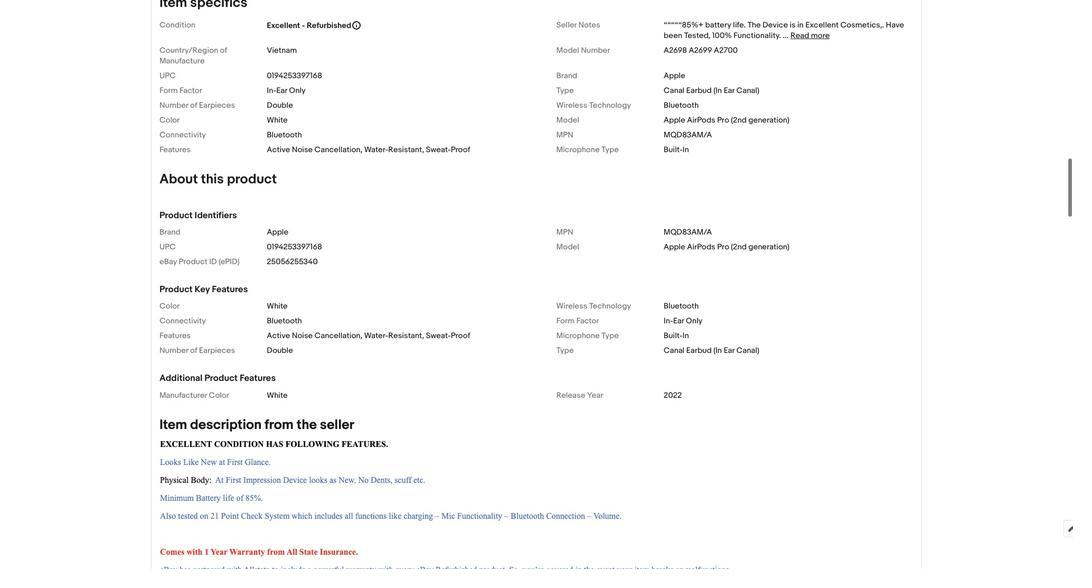 Task type: vqa. For each thing, say whether or not it's contained in the screenshot.


Task type: locate. For each thing, give the bounding box(es) containing it.
0 vertical spatial number
[[581, 45, 610, 55]]

double
[[267, 100, 293, 110], [267, 346, 293, 356]]

number of earpieces
[[160, 100, 235, 110], [160, 346, 235, 356]]

earbud
[[687, 86, 712, 96], [687, 346, 712, 356]]

0 horizontal spatial factor
[[180, 86, 202, 96]]

0 vertical spatial generation)
[[749, 115, 790, 125]]

color
[[160, 115, 180, 125], [160, 301, 180, 311], [209, 390, 229, 400]]

2 vertical spatial white
[[267, 390, 288, 400]]

2 earbud from the top
[[687, 346, 712, 356]]

2 airpods from the top
[[687, 242, 716, 252]]

1 apple airpods pro (2nd generation) from the top
[[664, 115, 790, 125]]

1 canal earbud (in ear canal) from the top
[[664, 86, 760, 96]]

noise
[[292, 145, 313, 155], [292, 331, 313, 341]]

1 vertical spatial upc
[[160, 242, 176, 252]]

"""""85%+ battery life. the device is in excellent cosmetics,. have been tested, 100% functionality. ...
[[664, 20, 905, 41]]

a2699
[[689, 45, 712, 55]]

brand down model number
[[557, 71, 577, 81]]

2 connectivity from the top
[[160, 316, 206, 326]]

pro
[[717, 115, 729, 125], [717, 242, 729, 252]]

1 vertical spatial number of earpieces
[[160, 346, 235, 356]]

1 double from the top
[[267, 100, 293, 110]]

apple airpods pro (2nd generation) for white
[[664, 115, 790, 125]]

canal down the a2698
[[664, 86, 685, 96]]

1 (2nd from the top
[[731, 115, 747, 125]]

1 vertical spatial airpods
[[687, 242, 716, 252]]

1 technology from the top
[[589, 100, 631, 110]]

number
[[581, 45, 610, 55], [160, 100, 188, 110], [160, 346, 188, 356]]

generation) for 0194253397168
[[749, 242, 790, 252]]

number of earpieces up additional
[[160, 346, 235, 356]]

microphone
[[557, 145, 600, 155], [557, 331, 600, 341]]

model for white
[[557, 115, 580, 125]]

product identifiers
[[160, 210, 237, 221]]

water-
[[364, 145, 389, 155], [364, 331, 389, 341]]

wireless for double
[[557, 100, 588, 110]]

of inside country/region of manufacture
[[220, 45, 227, 55]]

release year
[[557, 390, 604, 400]]

manufacture
[[160, 56, 205, 66]]

connectivity up about
[[160, 130, 206, 140]]

double for wireless technology
[[267, 100, 293, 110]]

0 vertical spatial earbud
[[687, 86, 712, 96]]

0194253397168 up 25056255340 on the left of page
[[267, 242, 322, 252]]

2 wireless technology from the top
[[557, 301, 631, 311]]

connectivity
[[160, 130, 206, 140], [160, 316, 206, 326]]

0 vertical spatial mpn
[[557, 130, 574, 140]]

number down notes
[[581, 45, 610, 55]]

"""""85%+
[[664, 20, 704, 30]]

0194253397168 for model
[[267, 242, 322, 252]]

number down manufacture
[[160, 100, 188, 110]]

1 vertical spatial proof
[[451, 331, 470, 341]]

0 vertical spatial of
[[220, 45, 227, 55]]

in
[[798, 20, 804, 30]]

(2nd
[[731, 115, 747, 125], [731, 242, 747, 252]]

2 in from the top
[[683, 331, 689, 341]]

1 vertical spatial apple airpods pro (2nd generation)
[[664, 242, 790, 252]]

0 vertical spatial microphone type
[[557, 145, 619, 155]]

generation) for white
[[749, 115, 790, 125]]

2 number of earpieces from the top
[[160, 346, 235, 356]]

0 vertical spatial canal
[[664, 86, 685, 96]]

1 wireless from the top
[[557, 100, 588, 110]]

mqd83am/a
[[664, 130, 712, 140], [664, 227, 712, 237]]

canal
[[664, 86, 685, 96], [664, 346, 685, 356]]

canal earbud (in ear canal) for apple
[[664, 86, 760, 96]]

0 vertical spatial (2nd
[[731, 115, 747, 125]]

0 vertical spatial pro
[[717, 115, 729, 125]]

0 vertical spatial earpieces
[[199, 100, 235, 110]]

ebay product id (epid)
[[160, 257, 240, 267]]

2022
[[664, 390, 682, 400]]

number for wireless technology
[[160, 100, 188, 110]]

features
[[160, 145, 191, 155], [212, 284, 248, 295], [160, 331, 191, 341], [240, 373, 276, 384]]

2 canal) from the top
[[737, 346, 760, 356]]

1 vertical spatial sweat-
[[426, 331, 451, 341]]

2 generation) from the top
[[749, 242, 790, 252]]

1 vertical spatial 0194253397168
[[267, 242, 322, 252]]

earpieces
[[199, 100, 235, 110], [199, 346, 235, 356]]

2 vertical spatial number
[[160, 346, 188, 356]]

2 pro from the top
[[717, 242, 729, 252]]

item description from the seller
[[160, 417, 354, 433]]

1 vertical spatial microphone
[[557, 331, 600, 341]]

condition
[[160, 20, 195, 30]]

1 in from the top
[[683, 145, 689, 155]]

mpn
[[557, 130, 574, 140], [557, 227, 574, 237]]

upc
[[160, 71, 176, 81], [160, 242, 176, 252]]

apple airpods pro (2nd generation) for 0194253397168
[[664, 242, 790, 252]]

1 vertical spatial microphone type
[[557, 331, 619, 341]]

active noise cancellation, water-resistant, sweat-proof
[[267, 145, 470, 155], [267, 331, 470, 341]]

0 horizontal spatial in-
[[267, 86, 276, 96]]

1 vertical spatial form factor
[[557, 316, 599, 326]]

0 vertical spatial double
[[267, 100, 293, 110]]

1 vertical spatial earpieces
[[199, 346, 235, 356]]

airpods
[[687, 115, 716, 125], [687, 242, 716, 252]]

bluetooth
[[664, 100, 699, 110], [267, 130, 302, 140], [664, 301, 699, 311], [267, 316, 302, 326]]

1 horizontal spatial in-ear only
[[664, 316, 703, 326]]

excellent
[[806, 20, 839, 30], [267, 21, 300, 31]]

0 vertical spatial canal)
[[737, 86, 760, 96]]

2 earpieces from the top
[[199, 346, 235, 356]]

0 horizontal spatial brand
[[160, 227, 180, 237]]

excellent inside """""85%+ battery life. the device is in excellent cosmetics,. have been tested, 100% functionality. ...
[[806, 20, 839, 30]]

1 vertical spatial white
[[267, 301, 288, 311]]

seller notes
[[557, 20, 600, 30]]

0 vertical spatial noise
[[292, 145, 313, 155]]

1 vertical spatial model
[[557, 115, 580, 125]]

1 canal) from the top
[[737, 86, 760, 96]]

1 vertical spatial active noise cancellation, water-resistant, sweat-proof
[[267, 331, 470, 341]]

(2nd for white
[[731, 115, 747, 125]]

0 vertical spatial sweat-
[[426, 145, 451, 155]]

wireless technology
[[557, 100, 631, 110], [557, 301, 631, 311]]

1 (in from the top
[[714, 86, 722, 96]]

1 horizontal spatial form
[[557, 316, 575, 326]]

2 microphone type from the top
[[557, 331, 619, 341]]

0194253397168 for brand
[[267, 71, 322, 81]]

active
[[267, 145, 290, 155], [267, 331, 290, 341]]

factor
[[180, 86, 202, 96], [577, 316, 599, 326]]

upc for model
[[160, 242, 176, 252]]

form factor
[[160, 86, 202, 96], [557, 316, 599, 326]]

0 vertical spatial resistant,
[[389, 145, 424, 155]]

0 vertical spatial proof
[[451, 145, 470, 155]]

of for model
[[220, 45, 227, 55]]

1 airpods from the top
[[687, 115, 716, 125]]

of
[[220, 45, 227, 55], [190, 100, 197, 110], [190, 346, 197, 356]]

1 earbud from the top
[[687, 86, 712, 96]]

(in
[[714, 86, 722, 96], [714, 346, 722, 356]]

only
[[289, 86, 306, 96], [686, 316, 703, 326]]

earpieces for wireless technology
[[199, 100, 235, 110]]

resistant,
[[389, 145, 424, 155], [389, 331, 424, 341]]

product left key
[[160, 284, 193, 295]]

number of earpieces for wireless technology
[[160, 100, 235, 110]]

1 earpieces from the top
[[199, 100, 235, 110]]

functionality.
[[734, 31, 781, 41]]

2 0194253397168 from the top
[[267, 242, 322, 252]]

1 vertical spatial wireless
[[557, 301, 588, 311]]

0 vertical spatial wireless
[[557, 100, 588, 110]]

of down manufacture
[[190, 100, 197, 110]]

wireless for white
[[557, 301, 588, 311]]

upc down manufacture
[[160, 71, 176, 81]]

1 vertical spatial (2nd
[[731, 242, 747, 252]]

built-
[[664, 145, 683, 155], [664, 331, 683, 341]]

0 vertical spatial upc
[[160, 71, 176, 81]]

2 vertical spatial model
[[557, 242, 580, 252]]

been
[[664, 31, 683, 41]]

1 connectivity from the top
[[160, 130, 206, 140]]

1 vertical spatial canal
[[664, 346, 685, 356]]

2 technology from the top
[[589, 301, 631, 311]]

1 white from the top
[[267, 115, 288, 125]]

color for wireless technology
[[160, 301, 180, 311]]

1 vertical spatial canal earbud (in ear canal)
[[664, 346, 760, 356]]

1 vertical spatial of
[[190, 100, 197, 110]]

cancellation,
[[315, 145, 363, 155], [315, 331, 363, 341]]

features up item description from the seller
[[240, 373, 276, 384]]

25056255340
[[267, 257, 318, 267]]

number for type
[[160, 346, 188, 356]]

2 apple airpods pro (2nd generation) from the top
[[664, 242, 790, 252]]

1 vertical spatial (in
[[714, 346, 722, 356]]

0 vertical spatial 0194253397168
[[267, 71, 322, 81]]

2 mpn from the top
[[557, 227, 574, 237]]

wireless
[[557, 100, 588, 110], [557, 301, 588, 311]]

1 cancellation, from the top
[[315, 145, 363, 155]]

2 active from the top
[[267, 331, 290, 341]]

1 vertical spatial active
[[267, 331, 290, 341]]

1 vertical spatial number
[[160, 100, 188, 110]]

brand
[[557, 71, 577, 81], [160, 227, 180, 237]]

1 vertical spatial canal)
[[737, 346, 760, 356]]

1 vertical spatial generation)
[[749, 242, 790, 252]]

1 upc from the top
[[160, 71, 176, 81]]

model
[[557, 45, 580, 55], [557, 115, 580, 125], [557, 242, 580, 252]]

refurbished
[[307, 21, 351, 31]]

1 vertical spatial double
[[267, 346, 293, 356]]

1 vertical spatial noise
[[292, 331, 313, 341]]

number of earpieces for type
[[160, 346, 235, 356]]

2 (2nd from the top
[[731, 242, 747, 252]]

0 vertical spatial canal earbud (in ear canal)
[[664, 86, 760, 96]]

type
[[557, 86, 574, 96], [602, 145, 619, 155], [602, 331, 619, 341], [557, 346, 574, 356]]

canal up 2022
[[664, 346, 685, 356]]

0 vertical spatial built-in
[[664, 145, 689, 155]]

3 white from the top
[[267, 390, 288, 400]]

-
[[302, 21, 305, 31]]

ear
[[276, 86, 287, 96], [724, 86, 735, 96], [673, 316, 684, 326], [724, 346, 735, 356]]

proof
[[451, 145, 470, 155], [451, 331, 470, 341]]

0 vertical spatial built-
[[664, 145, 683, 155]]

1 resistant, from the top
[[389, 145, 424, 155]]

1 mqd83am/a from the top
[[664, 130, 712, 140]]

product
[[227, 171, 277, 188]]

0 vertical spatial factor
[[180, 86, 202, 96]]

brand up ebay
[[160, 227, 180, 237]]

product left id
[[179, 257, 208, 267]]

excellent left -
[[267, 21, 300, 31]]

0 vertical spatial mqd83am/a
[[664, 130, 712, 140]]

2 upc from the top
[[160, 242, 176, 252]]

1 vertical spatial cancellation,
[[315, 331, 363, 341]]

2 model from the top
[[557, 115, 580, 125]]

wireless technology for white
[[557, 301, 631, 311]]

0 vertical spatial brand
[[557, 71, 577, 81]]

2 (in from the top
[[714, 346, 722, 356]]

0194253397168
[[267, 71, 322, 81], [267, 242, 322, 252]]

about
[[160, 171, 198, 188]]

device
[[763, 20, 788, 30]]

mqd83am/a for apple
[[664, 227, 712, 237]]

of up additional
[[190, 346, 197, 356]]

0 vertical spatial in
[[683, 145, 689, 155]]

mqd83am/a for bluetooth
[[664, 130, 712, 140]]

1 vertical spatial technology
[[589, 301, 631, 311]]

microphone type
[[557, 145, 619, 155], [557, 331, 619, 341]]

1 vertical spatial in-ear only
[[664, 316, 703, 326]]

sweat-
[[426, 145, 451, 155], [426, 331, 451, 341]]

0194253397168 down vietnam
[[267, 71, 322, 81]]

2 sweat- from the top
[[426, 331, 451, 341]]

1 horizontal spatial excellent
[[806, 20, 839, 30]]

model number
[[557, 45, 610, 55]]

white
[[267, 115, 288, 125], [267, 301, 288, 311], [267, 390, 288, 400]]

0 vertical spatial white
[[267, 115, 288, 125]]

canal) for in-ear only
[[737, 346, 760, 356]]

0 vertical spatial in-ear only
[[267, 86, 306, 96]]

1 vertical spatial wireless technology
[[557, 301, 631, 311]]

technology
[[589, 100, 631, 110], [589, 301, 631, 311]]

1 vertical spatial built-
[[664, 331, 683, 341]]

product up the manufacturer color at the left bottom
[[205, 373, 238, 384]]

0 vertical spatial (in
[[714, 86, 722, 96]]

built-in
[[664, 145, 689, 155], [664, 331, 689, 341]]

2 double from the top
[[267, 346, 293, 356]]

2 vertical spatial color
[[209, 390, 229, 400]]

connectivity down key
[[160, 316, 206, 326]]

0 vertical spatial microphone
[[557, 145, 600, 155]]

about this product
[[160, 171, 277, 188]]

1 vertical spatial mqd83am/a
[[664, 227, 712, 237]]

1 vertical spatial color
[[160, 301, 180, 311]]

0 horizontal spatial only
[[289, 86, 306, 96]]

excellent up 'more'
[[806, 20, 839, 30]]

1 number of earpieces from the top
[[160, 100, 235, 110]]

features up additional
[[160, 331, 191, 341]]

in
[[683, 145, 689, 155], [683, 331, 689, 341]]

2 water- from the top
[[364, 331, 389, 341]]

0 vertical spatial connectivity
[[160, 130, 206, 140]]

1 vertical spatial pro
[[717, 242, 729, 252]]

of right "country/region"
[[220, 45, 227, 55]]

ebay
[[160, 257, 177, 267]]

1 generation) from the top
[[749, 115, 790, 125]]

0 vertical spatial airpods
[[687, 115, 716, 125]]

1 horizontal spatial in-
[[664, 316, 673, 326]]

tested,
[[684, 31, 711, 41]]

form
[[160, 86, 178, 96], [557, 316, 575, 326]]

1 wireless technology from the top
[[557, 100, 631, 110]]

1 vertical spatial resistant,
[[389, 331, 424, 341]]

2 microphone from the top
[[557, 331, 600, 341]]

apple
[[664, 71, 686, 81], [664, 115, 686, 125], [267, 227, 289, 237], [664, 242, 686, 252]]

1 vertical spatial earbud
[[687, 346, 712, 356]]

1 mpn from the top
[[557, 130, 574, 140]]

1 vertical spatial connectivity
[[160, 316, 206, 326]]

earbud for built-in
[[687, 346, 712, 356]]

color for model
[[160, 115, 180, 125]]

0 vertical spatial form
[[160, 86, 178, 96]]

0 vertical spatial water-
[[364, 145, 389, 155]]

2 canal from the top
[[664, 346, 685, 356]]

0 vertical spatial active
[[267, 145, 290, 155]]

2 resistant, from the top
[[389, 331, 424, 341]]

white for wireless
[[267, 301, 288, 311]]

0 vertical spatial apple airpods pro (2nd generation)
[[664, 115, 790, 125]]

0 vertical spatial cancellation,
[[315, 145, 363, 155]]

1 canal from the top
[[664, 86, 685, 96]]

product key features
[[160, 284, 248, 295]]

(in for apple
[[714, 86, 722, 96]]

2 canal earbud (in ear canal) from the top
[[664, 346, 760, 356]]

1 built- from the top
[[664, 145, 683, 155]]

wireless technology for double
[[557, 100, 631, 110]]

1 vertical spatial only
[[686, 316, 703, 326]]

number up additional
[[160, 346, 188, 356]]

upc up ebay
[[160, 242, 176, 252]]

number of earpieces down manufacture
[[160, 100, 235, 110]]

3 model from the top
[[557, 242, 580, 252]]

2 wireless from the top
[[557, 301, 588, 311]]

in-
[[267, 86, 276, 96], [664, 316, 673, 326]]

0 vertical spatial wireless technology
[[557, 100, 631, 110]]

1 vertical spatial in-
[[664, 316, 673, 326]]

in-ear only
[[267, 86, 306, 96], [664, 316, 703, 326]]

0 horizontal spatial form factor
[[160, 86, 202, 96]]

1 noise from the top
[[292, 145, 313, 155]]

technology for double
[[589, 100, 631, 110]]

1 0194253397168 from the top
[[267, 71, 322, 81]]

1 active from the top
[[267, 145, 290, 155]]

1 water- from the top
[[364, 145, 389, 155]]

2 mqd83am/a from the top
[[664, 227, 712, 237]]

1 pro from the top
[[717, 115, 729, 125]]

canal)
[[737, 86, 760, 96], [737, 346, 760, 356]]

product down about
[[160, 210, 193, 221]]

2 white from the top
[[267, 301, 288, 311]]



Task type: describe. For each thing, give the bounding box(es) containing it.
notes
[[579, 20, 600, 30]]

1 horizontal spatial factor
[[577, 316, 599, 326]]

2 noise from the top
[[292, 331, 313, 341]]

a2698 a2699 a2700
[[664, 45, 738, 55]]

additional
[[160, 373, 203, 384]]

2 active noise cancellation, water-resistant, sweat-proof from the top
[[267, 331, 470, 341]]

seller
[[320, 417, 354, 433]]

seller
[[557, 20, 577, 30]]

...
[[783, 31, 789, 41]]

of for wireless
[[190, 100, 197, 110]]

1 active noise cancellation, water-resistant, sweat-proof from the top
[[267, 145, 470, 155]]

mpn for bluetooth
[[557, 130, 574, 140]]

2 cancellation, from the top
[[315, 331, 363, 341]]

connectivity for form factor
[[160, 316, 206, 326]]

canal earbud (in ear canal) for built-in
[[664, 346, 760, 356]]

0 horizontal spatial in-ear only
[[267, 86, 306, 96]]

more
[[811, 31, 830, 41]]

1 microphone from the top
[[557, 145, 600, 155]]

battery
[[706, 20, 732, 30]]

double for type
[[267, 346, 293, 356]]

model for 0194253397168
[[557, 242, 580, 252]]

mpn for apple
[[557, 227, 574, 237]]

airpods for 0194253397168
[[687, 242, 716, 252]]

year
[[587, 390, 604, 400]]

0 vertical spatial in-
[[267, 86, 276, 96]]

airpods for white
[[687, 115, 716, 125]]

0 horizontal spatial excellent
[[267, 21, 300, 31]]

read more
[[791, 31, 830, 41]]

2 built- from the top
[[664, 331, 683, 341]]

country/region
[[160, 45, 218, 55]]

the
[[297, 417, 317, 433]]

description
[[190, 417, 262, 433]]

technology for white
[[589, 301, 631, 311]]

connectivity for mpn
[[160, 130, 206, 140]]

is
[[790, 20, 796, 30]]

1 proof from the top
[[451, 145, 470, 155]]

1 horizontal spatial form factor
[[557, 316, 599, 326]]

1 vertical spatial brand
[[160, 227, 180, 237]]

identifiers
[[195, 210, 237, 221]]

1 horizontal spatial only
[[686, 316, 703, 326]]

release
[[557, 390, 586, 400]]

cosmetics,.
[[841, 20, 885, 30]]

1 built-in from the top
[[664, 145, 689, 155]]

this
[[201, 171, 224, 188]]

1 horizontal spatial brand
[[557, 71, 577, 81]]

a2698
[[664, 45, 687, 55]]

manufacturer color
[[160, 390, 229, 400]]

upc for brand
[[160, 71, 176, 81]]

white for release
[[267, 390, 288, 400]]

country/region of manufacture
[[160, 45, 227, 66]]

id
[[209, 257, 217, 267]]

1 model from the top
[[557, 45, 580, 55]]

100%
[[713, 31, 732, 41]]

key
[[195, 284, 210, 295]]

pro for white
[[717, 115, 729, 125]]

a2700
[[714, 45, 738, 55]]

life.
[[733, 20, 746, 30]]

from
[[265, 417, 294, 433]]

excellent - refurbished
[[267, 21, 351, 31]]

(2nd for 0194253397168
[[731, 242, 747, 252]]

canal for apple
[[664, 86, 685, 96]]

the
[[748, 20, 761, 30]]

earbud for apple
[[687, 86, 712, 96]]

additional product features
[[160, 373, 276, 384]]

canal for built-in
[[664, 346, 685, 356]]

earpieces for type
[[199, 346, 235, 356]]

0 vertical spatial form factor
[[160, 86, 202, 96]]

features up about
[[160, 145, 191, 155]]

0 vertical spatial only
[[289, 86, 306, 96]]

read more button
[[791, 31, 830, 41]]

canal) for a2698 a2699 a2700
[[737, 86, 760, 96]]

read
[[791, 31, 810, 41]]

features right key
[[212, 284, 248, 295]]

item
[[160, 417, 187, 433]]

0 horizontal spatial form
[[160, 86, 178, 96]]

manufacturer
[[160, 390, 207, 400]]

(in for built-in
[[714, 346, 722, 356]]

1 sweat- from the top
[[426, 145, 451, 155]]

2 proof from the top
[[451, 331, 470, 341]]

1 microphone type from the top
[[557, 145, 619, 155]]

1 vertical spatial form
[[557, 316, 575, 326]]

pro for 0194253397168
[[717, 242, 729, 252]]

have
[[886, 20, 905, 30]]

2 built-in from the top
[[664, 331, 689, 341]]

vietnam
[[267, 45, 297, 55]]

2 vertical spatial of
[[190, 346, 197, 356]]

(epid)
[[219, 257, 240, 267]]



